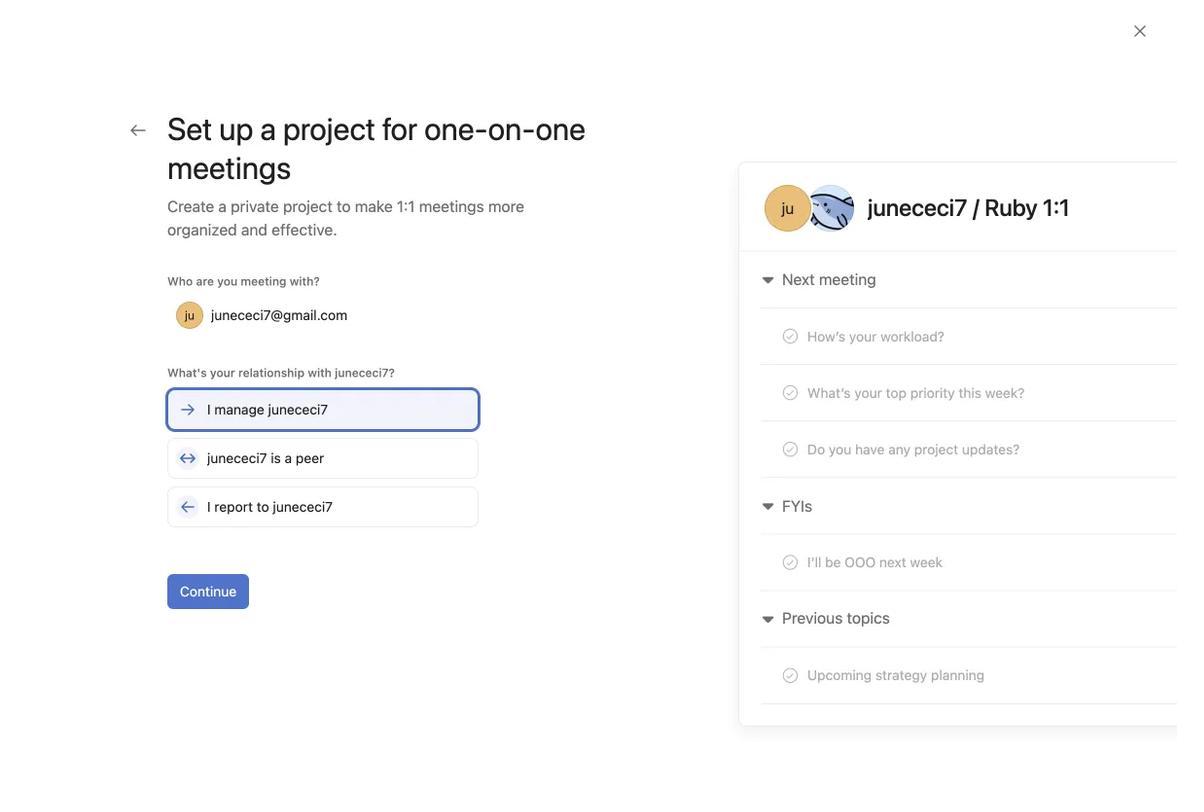 Task type: locate. For each thing, give the bounding box(es) containing it.
2 vertical spatial and
[[106, 541, 126, 555]]

previous topics
[[783, 609, 890, 627]]

what's your top priority this week?
[[808, 385, 1025, 401]]

a for with
[[173, 134, 185, 162]]

drisco's
[[808, 694, 861, 710]]

discussion
[[715, 108, 781, 124]]

more inside create a private project to make 1:1 meetings more organized and effective.
[[489, 197, 525, 216]]

0 horizontal spatial in
[[567, 108, 578, 124]]

a inside set up a project for one-on-one meetings
[[260, 110, 276, 147]]

i'll
[[808, 554, 822, 570]]

your for what's your top priority this week?
[[855, 385, 883, 401]]

i left report
[[207, 499, 211, 515]]

with right work on the bottom left of page
[[96, 559, 119, 572]]

a inside start with a template to build your project or workflow
[[173, 134, 185, 162]]

project inside set up a project for one-on-one meetings
[[283, 110, 376, 147]]

0 horizontal spatial more
[[489, 197, 525, 216]]

1 vertical spatial i
[[207, 499, 211, 515]]

1 horizontal spatial 1:1
[[397, 197, 415, 216]]

ra
[[821, 199, 841, 218]]

close image
[[1133, 23, 1149, 39], [1133, 23, 1149, 39]]

project inside button
[[147, 355, 192, 371]]

0 vertical spatial with
[[126, 134, 168, 162]]

one inside set up a project for one-on-one meetings
[[536, 110, 586, 147]]

with up build on the top left
[[126, 134, 168, 162]]

to right report
[[257, 499, 269, 515]]

1 vertical spatial 1:1
[[87, 585, 104, 601]]

run effective 1:1s in asana. keep track of discussion topics, meeting notes, and action items in one place.
[[453, 108, 1074, 145]]

0 horizontal spatial up
[[219, 110, 254, 147]]

junececi7
[[868, 194, 968, 221], [268, 402, 328, 418], [207, 450, 267, 466], [273, 499, 333, 515]]

and down private
[[241, 220, 268, 239]]

0 vertical spatial and
[[928, 108, 952, 124]]

0 horizontal spatial meetings
[[167, 149, 291, 186]]

your right "plan"
[[156, 541, 180, 555]]

next meeting
[[783, 270, 877, 289]]

1 horizontal spatial and
[[241, 220, 268, 239]]

0 vertical spatial meetings
[[167, 149, 291, 186]]

junececi7 / ruby 1:1
[[868, 194, 1071, 221]]

in right "1:1s"
[[567, 108, 578, 124]]

in right items
[[1036, 108, 1047, 124]]

this is a preview of your project image
[[720, 148, 1178, 750]]

1 horizontal spatial with
[[126, 134, 168, 162]]

junececi7?
[[335, 366, 395, 380]]

project
[[283, 110, 376, 147], [205, 165, 274, 193], [283, 197, 333, 216], [147, 355, 192, 371], [915, 441, 959, 458]]

i report to junececi7
[[207, 499, 333, 515]]

your up or workflow
[[155, 165, 200, 193]]

manage
[[215, 402, 265, 418]]

peer
[[296, 450, 324, 466]]

go back image
[[130, 123, 146, 138]]

a inside create a private project to make 1:1 meetings more organized and effective.
[[218, 197, 227, 216]]

i
[[207, 402, 211, 418], [207, 499, 211, 515]]

to left level
[[751, 246, 763, 262]]

and left action
[[928, 108, 952, 124]]

wednesday,
[[617, 142, 705, 160]]

with left junececi7?
[[308, 366, 332, 380]]

0 horizontal spatial 1:1
[[87, 585, 104, 601]]

one right items
[[1050, 108, 1074, 124]]

1 horizontal spatial create
[[167, 197, 214, 216]]

1 horizontal spatial more
[[715, 246, 747, 262]]

a up organized
[[218, 197, 227, 216]]

2 horizontal spatial and
[[928, 108, 952, 124]]

start with a template to build your project or workflow
[[72, 134, 279, 224]]

work
[[66, 559, 93, 572]]

0 horizontal spatial and
[[106, 541, 126, 555]]

a for is
[[285, 450, 292, 466]]

plan
[[130, 541, 153, 555]]

your for how's your workload?
[[850, 329, 877, 345]]

0 horizontal spatial with
[[96, 559, 119, 572]]

0 vertical spatial create
[[167, 197, 214, 216]]

meetings down 'place.'
[[419, 197, 484, 216]]

one inside run effective 1:1s in asana. keep track of discussion topics, meeting notes, and action items in one place.
[[1050, 108, 1074, 124]]

0 vertical spatial i
[[207, 402, 211, 418]]

projects
[[122, 559, 167, 572]]

on-
[[488, 110, 536, 147]]

i manage junececi7
[[207, 402, 328, 418]]

1:1 right make
[[397, 197, 415, 216]]

a right the go back image
[[173, 134, 185, 162]]

create
[[167, 197, 214, 216], [64, 355, 106, 371]]

your right what's
[[210, 366, 235, 380]]

0 vertical spatial more
[[489, 197, 525, 216]]

make
[[355, 197, 393, 216]]

0 vertical spatial up
[[219, 110, 254, 147]]

more down 'place.'
[[489, 197, 525, 216]]

1:1 inside create a private project to make 1:1 meetings more organized and effective.
[[397, 197, 415, 216]]

template
[[191, 134, 279, 162]]

to down the start
[[76, 165, 96, 193]]

blank
[[110, 355, 144, 371]]

1 horizontal spatial one
[[1050, 108, 1074, 124]]

create up organized
[[167, 197, 214, 216]]

what's your relationship with junececi7?
[[167, 366, 395, 380]]

you
[[217, 275, 238, 288], [829, 441, 852, 458]]

0 horizontal spatial meeting
[[241, 275, 287, 288]]

1 vertical spatial with
[[308, 366, 332, 380]]

and inside create a private project to make 1:1 meetings more organized and effective.
[[241, 220, 268, 239]]

top
[[886, 385, 907, 401]]

project right the blank
[[147, 355, 192, 371]]

list box
[[359, 8, 826, 39]]

week?
[[986, 385, 1025, 401]]

upcoming
[[808, 667, 872, 683]]

up right 'set'
[[219, 110, 254, 147]]

meeting
[[831, 108, 882, 124], [241, 275, 287, 288]]

one
[[1050, 108, 1074, 124], [536, 110, 586, 147]]

place.
[[453, 129, 491, 145]]

project inside create a private project to make 1:1 meetings more organized and effective.
[[283, 197, 333, 216]]

workload?
[[881, 329, 945, 345]]

1 vertical spatial up
[[799, 246, 815, 262]]

2 i from the top
[[207, 499, 211, 515]]

create inside create blank project button
[[64, 355, 106, 371]]

your left top
[[855, 385, 883, 401]]

meetings inside set up a project for one-on-one meetings
[[167, 149, 291, 186]]

do
[[808, 441, 826, 458]]

your
[[155, 165, 200, 193], [850, 329, 877, 345], [210, 366, 235, 380], [855, 385, 883, 401], [156, 541, 180, 555]]

1 horizontal spatial meetings
[[419, 197, 484, 216]]

projects element
[[0, 411, 234, 644]]

a for up
[[260, 110, 276, 147]]

project up private
[[205, 165, 274, 193]]

1 vertical spatial create
[[64, 355, 106, 371]]

project up effective.
[[283, 197, 333, 216]]

1 in from the left
[[567, 108, 578, 124]]

and
[[928, 108, 952, 124], [241, 220, 268, 239], [106, 541, 126, 555]]

1 vertical spatial and
[[241, 220, 268, 239]]

next
[[880, 554, 907, 570]]

junececi7 left is
[[207, 450, 267, 466]]

you right are
[[217, 275, 238, 288]]

keep
[[627, 108, 659, 124]]

your right how's
[[850, 329, 877, 345]]

more
[[489, 197, 525, 216], [715, 246, 747, 262]]

more right 8
[[715, 246, 747, 262]]

organize
[[53, 541, 103, 555]]

organized
[[167, 220, 237, 239]]

1:1 inside dropdown button
[[87, 585, 104, 601]]

create blank project
[[64, 355, 192, 371]]

1 i from the top
[[207, 402, 211, 418]]

1:1 down work on the bottom left of page
[[87, 585, 104, 601]]

create inside create a private project to make 1:1 meetings more organized and effective.
[[167, 197, 214, 216]]

to
[[76, 165, 96, 193], [337, 197, 351, 216], [751, 246, 763, 262], [320, 258, 337, 281], [257, 499, 269, 515]]

junececi7 down what's your relationship with junececi7?
[[268, 402, 328, 418]]

project left for
[[283, 110, 376, 147]]

strategy
[[876, 667, 928, 683]]

a right 'set'
[[260, 110, 276, 147]]

one up good
[[536, 110, 586, 147]]

0 horizontal spatial you
[[217, 275, 238, 288]]

1 vertical spatial you
[[829, 441, 852, 458]]

a right is
[[285, 450, 292, 466]]

meetings up private
[[167, 149, 291, 186]]

meeting left notes,
[[831, 108, 882, 124]]

i left manage
[[207, 402, 211, 418]]

wednesday, november 1 good afternoon, ruby
[[560, 142, 851, 202]]

ruby
[[783, 165, 851, 202]]

meeting up "junececi7@gmail.com" dropdown button at the top left
[[241, 275, 287, 288]]

who
[[167, 275, 193, 288]]

0 vertical spatial 1:1
[[397, 197, 415, 216]]

up right level
[[799, 246, 815, 262]]

set
[[167, 110, 212, 147]]

start
[[72, 134, 121, 162]]

in
[[567, 108, 578, 124], [1036, 108, 1047, 124]]

0 horizontal spatial create
[[64, 355, 106, 371]]

1 horizontal spatial meeting
[[831, 108, 882, 124]]

0 vertical spatial meeting
[[831, 108, 882, 124]]

1:1
[[397, 197, 415, 216], [87, 585, 104, 601]]

1 horizontal spatial in
[[1036, 108, 1047, 124]]

0 horizontal spatial one
[[536, 110, 586, 147]]

/
[[973, 194, 980, 221]]

1 vertical spatial meetings
[[419, 197, 484, 216]]

2 vertical spatial with
[[96, 559, 119, 572]]

junececi7@gmail.com
[[211, 307, 348, 323]]

to left make
[[337, 197, 351, 216]]

drisco's drinks
[[808, 694, 905, 710]]

create for create blank project
[[64, 355, 106, 371]]

you right do
[[829, 441, 852, 458]]

and left "plan"
[[106, 541, 126, 555]]

be
[[826, 554, 841, 570]]

james, profile image
[[21, 348, 45, 372]]

to right steps
[[320, 258, 337, 281]]

create blank project button
[[23, 339, 327, 387]]

create left the blank
[[64, 355, 106, 371]]



Task type: vqa. For each thing, say whether or not it's contained in the screenshot.
Filters related to Incomplete tasks by section
no



Task type: describe. For each thing, give the bounding box(es) containing it.
track
[[663, 108, 695, 124]]

set up a project for one-on-one meetings
[[167, 110, 586, 186]]

create project
[[808, 635, 900, 651]]

one-
[[425, 110, 488, 147]]

1 horizontal spatial you
[[829, 441, 852, 458]]

ju
[[782, 199, 795, 218]]

upcoming strategy planning
[[808, 667, 985, 683]]

ooo
[[845, 554, 876, 570]]

have
[[856, 441, 885, 458]]

create a private project to make 1:1 meetings more organized and effective.
[[167, 197, 525, 239]]

2 horizontal spatial with
[[308, 366, 332, 380]]

any
[[889, 441, 911, 458]]

your for what's your relationship with junececi7?
[[210, 366, 235, 380]]

continue
[[180, 584, 237, 600]]

and inside run effective 1:1s in asana. keep track of discussion topics, meeting notes, and action items in one place.
[[928, 108, 952, 124]]

meeting
[[107, 585, 160, 601]]

items
[[998, 108, 1032, 124]]

i for i report to junececi7
[[207, 499, 211, 515]]

effective
[[481, 108, 536, 124]]

project inside start with a template to build your project or workflow
[[205, 165, 274, 193]]

complete
[[824, 719, 877, 732]]

of
[[698, 108, 711, 124]]

priority
[[911, 385, 956, 401]]

with inside start with a template to build your project or workflow
[[126, 134, 168, 162]]

drinks
[[864, 694, 905, 710]]

junececi7 left /
[[868, 194, 968, 221]]

ruby 1:1
[[985, 194, 1071, 221]]

is
[[271, 450, 281, 466]]

project right any
[[915, 441, 959, 458]]

afternoon,
[[641, 165, 776, 202]]

up inside set up a project for one-on-one meetings
[[219, 110, 254, 147]]

what's
[[167, 366, 207, 380]]

meeting inside run effective 1:1s in asana. keep track of discussion topics, meeting notes, and action items in one place.
[[831, 108, 882, 124]]

2 in from the left
[[1036, 108, 1047, 124]]

how's your workload?
[[808, 329, 945, 345]]

with?
[[290, 275, 320, 288]]

junececi7 down peer
[[273, 499, 333, 515]]

i for i manage junececi7
[[207, 402, 211, 418]]

report
[[215, 499, 253, 515]]

november
[[709, 142, 783, 160]]

effective.
[[272, 220, 337, 239]]

1
[[787, 142, 795, 160]]

good
[[560, 165, 634, 202]]

who are you meeting with?
[[167, 275, 320, 288]]

continue button
[[167, 574, 249, 609]]

1 vertical spatial meeting
[[241, 275, 287, 288]]

8
[[703, 246, 711, 262]]

relationship
[[238, 366, 305, 380]]

get started
[[342, 258, 438, 281]]

fyis
[[783, 497, 813, 515]]

action
[[955, 108, 994, 124]]

run
[[453, 108, 477, 124]]

1:1 meeting agenda button
[[0, 574, 350, 633]]

junececi7@gmail.com button
[[167, 298, 380, 333]]

how's
[[808, 329, 846, 345]]

and inside organize and plan your work with projects
[[106, 541, 126, 555]]

junececi7 is a peer
[[207, 450, 324, 466]]

1:1s
[[540, 108, 563, 124]]

starred element
[[0, 310, 234, 411]]

steps
[[265, 258, 315, 281]]

week
[[911, 554, 943, 570]]

topics,
[[785, 108, 827, 124]]

1:1 meeting agenda
[[87, 585, 212, 601]]

agenda
[[163, 585, 212, 601]]

meetings inside create a private project to make 1:1 meetings more organized and effective.
[[419, 197, 484, 216]]

steps to get started
[[265, 258, 438, 281]]

i'll be ooo next week
[[808, 554, 943, 570]]

globe image
[[757, 697, 781, 721]]

are
[[196, 275, 214, 288]]

private
[[231, 197, 279, 216]]

notes,
[[886, 108, 925, 124]]

projects
[[738, 575, 810, 598]]

to inside start with a template to build your project or workflow
[[76, 165, 96, 193]]

level
[[767, 246, 796, 262]]

0 vertical spatial you
[[217, 275, 238, 288]]

1 horizontal spatial up
[[799, 246, 815, 262]]

or workflow
[[117, 197, 233, 224]]

asana.
[[581, 108, 624, 124]]

what's
[[808, 385, 851, 401]]

scroll card carousel right image
[[1139, 410, 1154, 425]]

for
[[382, 110, 418, 147]]

planning
[[932, 667, 985, 683]]

to inside create a private project to make 1:1 meetings more organized and effective.
[[337, 197, 351, 216]]

create project link
[[738, 613, 1123, 676]]

your inside start with a template to build your project or workflow
[[155, 165, 200, 193]]

create for create a private project to make 1:1 meetings more organized and effective.
[[167, 197, 214, 216]]

build
[[101, 165, 150, 193]]

this
[[959, 385, 982, 401]]

organize and plan your work with projects
[[53, 541, 180, 572]]

updates?
[[963, 441, 1020, 458]]

8 more to level up
[[703, 246, 815, 262]]

with inside organize and plan your work with projects
[[96, 559, 119, 572]]

do you have any project updates?
[[808, 441, 1020, 458]]

1 vertical spatial more
[[715, 246, 747, 262]]

global element
[[0, 48, 234, 165]]

your inside organize and plan your work with projects
[[156, 541, 180, 555]]



